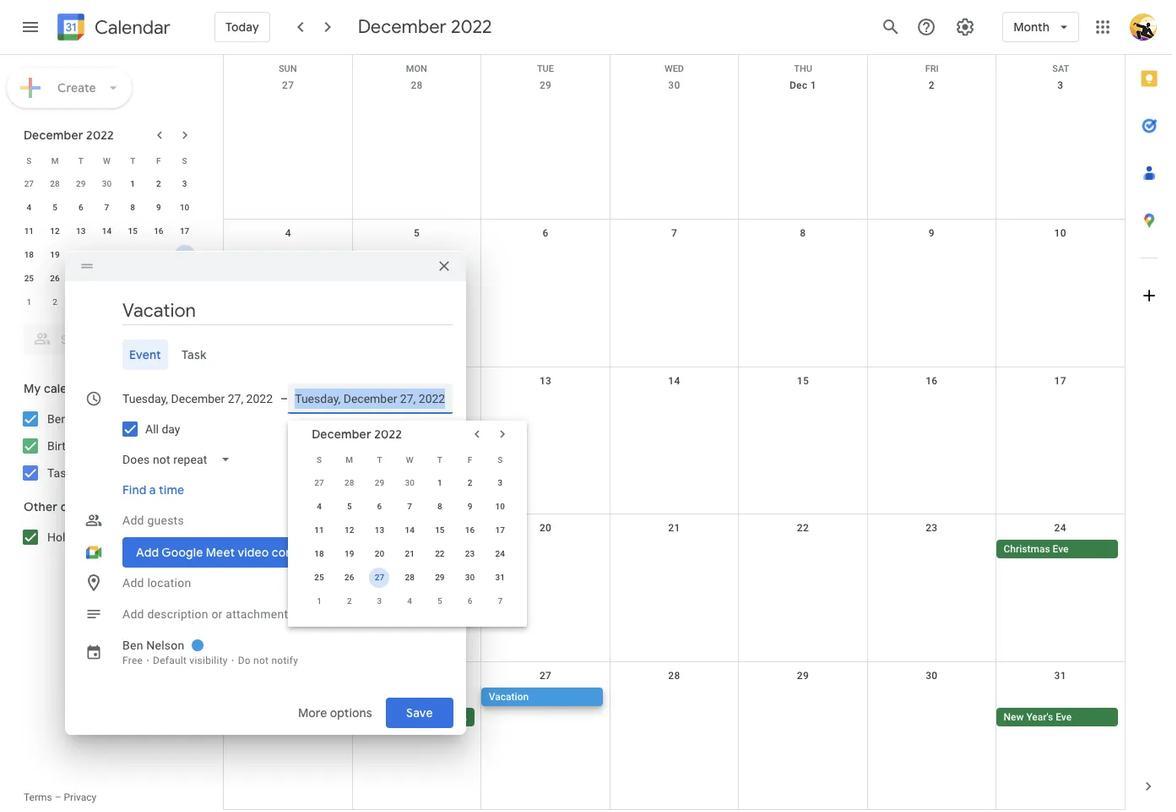 Task type: describe. For each thing, give the bounding box(es) containing it.
christmas day button
[[224, 708, 346, 727]]

23 element for 7
[[149, 245, 169, 265]]

1 vertical spatial 19
[[411, 522, 423, 534]]

26 for 5
[[50, 274, 60, 283]]

november 30 element for 5
[[97, 174, 117, 194]]

1 vertical spatial 9
[[929, 227, 935, 239]]

1 horizontal spatial 24 element
[[490, 544, 511, 565]]

18 for 5
[[24, 250, 34, 259]]

1 vertical spatial january 6 element
[[460, 592, 480, 612]]

dec
[[790, 79, 808, 91]]

find a time button
[[116, 475, 191, 505]]

day for christmas day (substitute) vacation
[[409, 712, 426, 723]]

do
[[238, 655, 251, 667]]

31 element for 5
[[490, 568, 511, 588]]

11 element for 5
[[19, 221, 39, 242]]

eve inside button
[[1053, 544, 1069, 555]]

year's
[[1027, 712, 1054, 723]]

task button
[[175, 340, 213, 370]]

1 horizontal spatial january 5 element
[[430, 592, 450, 612]]

a
[[149, 483, 156, 498]]

27 inside cell
[[375, 573, 385, 582]]

add for add guests
[[123, 514, 144, 527]]

november 28 element for 5
[[45, 174, 65, 194]]

f for 5
[[468, 455, 473, 464]]

Start date text field
[[123, 389, 274, 409]]

january 1 element for 3
[[309, 592, 330, 612]]

terms link
[[24, 792, 52, 803]]

17 element for 5
[[490, 521, 511, 541]]

row containing sun
[[224, 55, 1125, 74]]

18 element for 3
[[309, 544, 330, 565]]

christmas day (substitute) button
[[353, 708, 482, 727]]

united
[[108, 531, 142, 544]]

1 horizontal spatial row group
[[304, 472, 516, 614]]

thu
[[794, 63, 813, 74]]

ben nelson inside the my calendars list
[[47, 412, 107, 426]]

1 vertical spatial ben nelson
[[123, 639, 185, 652]]

31 for 5
[[496, 573, 505, 582]]

28 element for 3
[[400, 568, 420, 588]]

december 2022 for 5
[[24, 128, 114, 143]]

14 element for 5
[[97, 221, 117, 242]]

today
[[226, 19, 259, 35]]

0 horizontal spatial january 6 element
[[149, 292, 169, 313]]

1 vertical spatial 15
[[797, 375, 809, 387]]

19 for 3
[[345, 549, 354, 559]]

christmas inside christmas day (substitute) vacation
[[360, 712, 407, 723]]

10 element for 7
[[175, 198, 195, 218]]

24 element inside cell
[[175, 245, 195, 265]]

2 horizontal spatial 13
[[540, 375, 552, 387]]

0 horizontal spatial january 5 element
[[123, 292, 143, 313]]

10 for 7
[[180, 203, 190, 212]]

time
[[159, 483, 184, 498]]

2 horizontal spatial 21
[[669, 522, 681, 534]]

vacation
[[489, 691, 529, 703]]

2 horizontal spatial 8
[[800, 227, 806, 239]]

11 for 3
[[315, 526, 324, 535]]

25 for 3
[[315, 573, 324, 582]]

my calendars
[[24, 381, 99, 396]]

free
[[123, 655, 143, 667]]

sat
[[1053, 63, 1070, 74]]

1 horizontal spatial tab list
[[1126, 55, 1173, 763]]

16 element for 7
[[149, 221, 169, 242]]

new
[[1004, 712, 1024, 723]]

all
[[145, 423, 159, 436]]

0 vertical spatial 2022
[[451, 15, 492, 39]]

1 vertical spatial 10
[[1055, 227, 1067, 239]]

19 element for 3
[[339, 544, 360, 565]]

january 1 element for 5
[[19, 292, 39, 313]]

terms
[[24, 792, 52, 803]]

new year's eve button
[[997, 708, 1119, 727]]

0 horizontal spatial –
[[55, 792, 61, 803]]

2 horizontal spatial 23
[[926, 522, 938, 534]]

20 element for 5
[[71, 245, 91, 265]]

1 vertical spatial 16
[[926, 375, 938, 387]]

27 cell
[[365, 566, 395, 590]]

Search for people text field
[[34, 324, 182, 355]]

8 for 5
[[438, 502, 442, 511]]

other calendars
[[24, 499, 116, 515]]

christmas day
[[231, 712, 298, 723]]

28 for november 28 element associated with 5
[[50, 179, 60, 188]]

Add title and time text field
[[123, 298, 453, 324]]

november 27 element for 5
[[19, 174, 39, 194]]

nelson inside the my calendars list
[[70, 412, 107, 426]]

mon
[[406, 63, 427, 74]]

22 for 7
[[128, 250, 138, 259]]

calendars for other calendars
[[61, 499, 116, 515]]

0 vertical spatial row group
[[16, 172, 198, 314]]

1 horizontal spatial nelson
[[146, 639, 185, 652]]

0 vertical spatial january 7 element
[[175, 292, 195, 313]]

default
[[153, 655, 187, 667]]

christmas for christmas eve
[[1004, 544, 1051, 555]]

1 vertical spatial 12
[[411, 375, 423, 387]]

27 element inside cell
[[370, 568, 390, 588]]

30 element for 5
[[460, 568, 480, 588]]

2022 for 5
[[86, 128, 114, 143]]

visibility
[[190, 655, 228, 667]]

christmas day (substitute) vacation
[[360, 691, 529, 723]]

support image
[[917, 17, 937, 37]]

10 element for 5
[[490, 497, 511, 517]]

1 vertical spatial 22
[[797, 522, 809, 534]]

event
[[129, 347, 161, 363]]

today button
[[215, 7, 270, 47]]

2 vertical spatial 31
[[1055, 670, 1067, 682]]

guests
[[147, 514, 184, 527]]

24 for 24 element inside cell
[[180, 250, 190, 259]]

1 horizontal spatial 25
[[282, 670, 294, 682]]

main drawer image
[[20, 17, 41, 37]]

28 for 28 element corresponding to 5
[[102, 274, 112, 283]]

1 vertical spatial 24
[[1055, 522, 1067, 534]]

tasks
[[47, 466, 78, 480]]

28 element for 5
[[97, 269, 117, 289]]

1 horizontal spatial –
[[280, 392, 288, 406]]

20 element for 3
[[370, 544, 390, 565]]

21 for 5
[[405, 549, 415, 559]]

End date text field
[[295, 389, 446, 409]]

f for 7
[[156, 156, 161, 165]]

23 for 5
[[465, 549, 475, 559]]

add location
[[123, 576, 191, 590]]

1 vertical spatial 14
[[669, 375, 681, 387]]

calendar element
[[54, 10, 171, 47]]

23 element for 5
[[460, 544, 480, 565]]

16 element for 5
[[460, 521, 480, 541]]

m for 3
[[346, 455, 353, 464]]

november 28 element for 3
[[339, 473, 360, 494]]

9 for 7
[[156, 203, 161, 212]]

1 vertical spatial ben
[[123, 639, 143, 652]]

2 horizontal spatial 20
[[540, 522, 552, 534]]

sun
[[279, 63, 297, 74]]

1 vertical spatial 18
[[282, 522, 294, 534]]

create button
[[7, 68, 132, 108]]

calendar
[[95, 16, 171, 39]]

2 horizontal spatial 17
[[1055, 375, 1067, 387]]

25 for 5
[[24, 274, 34, 283]]

my calendars list
[[3, 406, 210, 487]]

tue
[[537, 63, 554, 74]]

31 for 7
[[180, 274, 190, 283]]

holidays in united states
[[47, 531, 179, 544]]

12 for 3
[[345, 526, 354, 535]]

0 vertical spatial december 2022 grid
[[16, 149, 198, 314]]

26 element for 3
[[339, 568, 360, 588]]

1 horizontal spatial january 7 element
[[490, 592, 511, 612]]

23 for 7
[[154, 250, 164, 259]]

25 element for 5
[[19, 269, 39, 289]]

15 for 7
[[128, 226, 138, 236]]

add description or attachments
[[123, 608, 295, 621]]

17 element for 7
[[175, 221, 195, 242]]

add for add description or attachments
[[123, 608, 144, 621]]



Task type: vqa. For each thing, say whether or not it's contained in the screenshot.


Task type: locate. For each thing, give the bounding box(es) containing it.
my calendars button
[[3, 375, 210, 402]]

19 element for 5
[[45, 245, 65, 265]]

christmas eve
[[1004, 544, 1069, 555]]

privacy
[[64, 792, 97, 803]]

2022
[[451, 15, 492, 39], [86, 128, 114, 143], [375, 427, 402, 442]]

december for 3
[[312, 427, 372, 442]]

19 element
[[45, 245, 65, 265], [339, 544, 360, 565]]

calendars inside dropdown button
[[44, 381, 99, 396]]

0 vertical spatial 25 element
[[19, 269, 39, 289]]

f
[[156, 156, 161, 165], [468, 455, 473, 464]]

13
[[76, 226, 86, 236], [540, 375, 552, 387], [375, 526, 385, 535]]

21
[[102, 250, 112, 259], [669, 522, 681, 534], [405, 549, 415, 559]]

december down end date text field
[[312, 427, 372, 442]]

january 5 element up search for people text field
[[123, 292, 143, 313]]

0 horizontal spatial 10
[[180, 203, 190, 212]]

28 for 3 november 28 element
[[345, 478, 354, 488]]

9 for 5
[[468, 502, 473, 511]]

26 element up search for people text field
[[45, 269, 65, 289]]

1 vertical spatial 16 element
[[460, 521, 480, 541]]

1 day from the left
[[281, 712, 298, 723]]

month
[[1014, 19, 1050, 35]]

10 for 5
[[496, 502, 505, 511]]

january 7 element
[[175, 292, 195, 313], [490, 592, 511, 612]]

0 vertical spatial eve
[[1053, 544, 1069, 555]]

16 for 7
[[154, 226, 164, 236]]

0 horizontal spatial 25 element
[[19, 269, 39, 289]]

15 element
[[123, 221, 143, 242], [430, 521, 450, 541]]

all day
[[145, 423, 180, 436]]

christmas
[[1004, 544, 1051, 555], [231, 712, 278, 723], [360, 712, 407, 723]]

privacy link
[[64, 792, 97, 803]]

0 vertical spatial december
[[358, 15, 447, 39]]

day down "notify"
[[281, 712, 298, 723]]

26 for 3
[[345, 573, 354, 582]]

2 horizontal spatial 22
[[797, 522, 809, 534]]

terms – privacy
[[24, 792, 97, 803]]

5
[[53, 203, 57, 212], [414, 227, 420, 239], [130, 297, 135, 307], [347, 502, 352, 511], [438, 597, 442, 606]]

w for 3
[[406, 455, 414, 464]]

12 for 5
[[50, 226, 60, 236]]

1 vertical spatial november 30 element
[[400, 473, 420, 494]]

None search field
[[0, 318, 210, 355]]

14 for 7
[[102, 226, 112, 236]]

0 horizontal spatial 26 element
[[45, 269, 65, 289]]

26 up search for people text field
[[50, 274, 60, 283]]

7
[[104, 203, 109, 212], [672, 227, 678, 239], [182, 297, 187, 307], [407, 502, 412, 511], [498, 597, 503, 606]]

0 vertical spatial 11
[[24, 226, 34, 236]]

6
[[78, 203, 83, 212], [543, 227, 549, 239], [156, 297, 161, 307], [377, 502, 382, 511], [468, 597, 473, 606]]

2 vertical spatial 17
[[496, 526, 505, 535]]

settings menu image
[[956, 17, 976, 37]]

23
[[154, 250, 164, 259], [926, 522, 938, 534], [465, 549, 475, 559]]

29 element for 4
[[430, 568, 450, 588]]

22 element for 6
[[123, 245, 143, 265]]

nelson up birthdays
[[70, 412, 107, 426]]

day left (substitute)
[[409, 712, 426, 723]]

day for christmas day
[[281, 712, 298, 723]]

0 vertical spatial december 2022
[[358, 15, 492, 39]]

2 vertical spatial 13
[[375, 526, 385, 535]]

2 horizontal spatial 16
[[926, 375, 938, 387]]

21 element up january 4 element
[[400, 544, 420, 565]]

18 element
[[19, 245, 39, 265], [309, 544, 330, 565]]

0 vertical spatial 13
[[76, 226, 86, 236]]

my
[[24, 381, 41, 396]]

11 inside grid
[[282, 375, 294, 387]]

18 for 3
[[315, 549, 324, 559]]

calendars
[[44, 381, 99, 396], [61, 499, 116, 515]]

row group
[[16, 172, 198, 314], [304, 472, 516, 614]]

christmas for christmas day
[[231, 712, 278, 723]]

17 for 5
[[496, 526, 505, 535]]

vacation button
[[481, 688, 603, 706]]

1 vertical spatial 31
[[496, 573, 505, 582]]

task
[[181, 347, 207, 363]]

21 element left 24 cell
[[97, 245, 117, 265]]

or
[[212, 608, 223, 621]]

28 element up january 4 element
[[400, 568, 420, 588]]

day
[[162, 423, 180, 436]]

december
[[358, 15, 447, 39], [24, 128, 83, 143], [312, 427, 372, 442]]

default visibility
[[153, 655, 228, 667]]

november 29 element
[[71, 174, 91, 194], [370, 473, 390, 494]]

1 horizontal spatial january 2 element
[[339, 592, 360, 612]]

1 vertical spatial nelson
[[146, 639, 185, 652]]

26 element
[[45, 269, 65, 289], [339, 568, 360, 588]]

24 for the right 24 element
[[496, 549, 505, 559]]

12 element
[[45, 221, 65, 242], [339, 521, 360, 541]]

31 element for 7
[[175, 269, 195, 289]]

holidays
[[47, 531, 93, 544]]

0 horizontal spatial 9
[[156, 203, 161, 212]]

do not notify
[[238, 655, 298, 667]]

15 element for 4
[[430, 521, 450, 541]]

m for 5
[[51, 156, 59, 165]]

1 vertical spatial 24 element
[[490, 544, 511, 565]]

ben nelson up the default
[[123, 639, 185, 652]]

1 horizontal spatial f
[[468, 455, 473, 464]]

25
[[24, 274, 34, 283], [315, 573, 324, 582], [282, 670, 294, 682]]

1 horizontal spatial 20 element
[[370, 544, 390, 565]]

november 30 element
[[97, 174, 117, 194], [400, 473, 420, 494]]

november 27 element for 3
[[309, 473, 330, 494]]

2 vertical spatial 23
[[465, 549, 475, 559]]

8 for 7
[[130, 203, 135, 212]]

0 horizontal spatial 24
[[180, 250, 190, 259]]

attachments
[[226, 608, 295, 621]]

0 vertical spatial 30 element
[[149, 269, 169, 289]]

eve inside button
[[1056, 712, 1072, 723]]

november 29 element for 5
[[71, 174, 91, 194]]

27 element
[[71, 269, 91, 289], [370, 568, 390, 588]]

26 left the "27" cell
[[345, 573, 354, 582]]

(substitute)
[[429, 712, 482, 723]]

christmas eve button
[[997, 540, 1119, 559]]

ben down my calendars
[[47, 412, 67, 426]]

21 element
[[97, 245, 117, 265], [400, 544, 420, 565]]

find a time
[[123, 483, 184, 498]]

2 horizontal spatial 2022
[[451, 15, 492, 39]]

21 element for 3
[[400, 544, 420, 565]]

1 horizontal spatial 13
[[375, 526, 385, 535]]

1 horizontal spatial 24
[[496, 549, 505, 559]]

not
[[254, 655, 269, 667]]

add
[[123, 514, 144, 527], [123, 576, 144, 590], [123, 608, 144, 621]]

20
[[76, 250, 86, 259], [540, 522, 552, 534], [375, 549, 385, 559]]

november 29 element for 3
[[370, 473, 390, 494]]

2 horizontal spatial 14
[[669, 375, 681, 387]]

0 vertical spatial 10 element
[[175, 198, 195, 218]]

1 vertical spatial 31 element
[[490, 568, 511, 588]]

other
[[24, 499, 58, 515]]

1 vertical spatial 18 element
[[309, 544, 330, 565]]

day inside christmas day (substitute) vacation
[[409, 712, 426, 723]]

2 vertical spatial december 2022
[[312, 427, 402, 442]]

1 vertical spatial 17
[[1055, 375, 1067, 387]]

december 2022 grid
[[16, 149, 198, 314], [304, 448, 516, 614]]

30 element
[[149, 269, 169, 289], [460, 568, 480, 588]]

m down create popup button
[[51, 156, 59, 165]]

13 for 7
[[76, 226, 86, 236]]

description
[[147, 608, 208, 621]]

add guests button
[[116, 505, 453, 536]]

grid
[[223, 55, 1125, 810]]

calendars up "in" in the left bottom of the page
[[61, 499, 116, 515]]

24 element
[[175, 245, 195, 265], [490, 544, 511, 565]]

day inside 'christmas day' button
[[281, 712, 298, 723]]

1 horizontal spatial 30 element
[[460, 568, 480, 588]]

31 element
[[175, 269, 195, 289], [490, 568, 511, 588]]

s
[[26, 156, 32, 165], [182, 156, 187, 165], [317, 455, 322, 464], [498, 455, 503, 464]]

location
[[147, 576, 191, 590]]

november 28 element
[[45, 174, 65, 194], [339, 473, 360, 494]]

1 vertical spatial 13
[[540, 375, 552, 387]]

january 5 element
[[123, 292, 143, 313], [430, 592, 450, 612]]

fri
[[926, 63, 939, 74]]

0 horizontal spatial m
[[51, 156, 59, 165]]

20 for 7
[[76, 250, 86, 259]]

11
[[24, 226, 34, 236], [282, 375, 294, 387], [315, 526, 324, 535]]

add for add location
[[123, 576, 144, 590]]

11 for 5
[[24, 226, 34, 236]]

add inside dropdown button
[[123, 514, 144, 527]]

1 horizontal spatial 14
[[405, 526, 415, 535]]

17 for 7
[[180, 226, 190, 236]]

eve
[[1053, 544, 1069, 555], [1056, 712, 1072, 723]]

0 horizontal spatial f
[[156, 156, 161, 165]]

16
[[154, 226, 164, 236], [926, 375, 938, 387], [465, 526, 475, 535]]

29 element for 6
[[123, 269, 143, 289]]

15 for 5
[[435, 526, 445, 535]]

1 horizontal spatial 16 element
[[460, 521, 480, 541]]

0 horizontal spatial november 28 element
[[45, 174, 65, 194]]

0 vertical spatial 19
[[50, 250, 60, 259]]

2 vertical spatial 19
[[345, 549, 354, 559]]

13 element
[[71, 221, 91, 242], [370, 521, 390, 541]]

0 horizontal spatial 24 element
[[175, 245, 195, 265]]

0 horizontal spatial 27 element
[[71, 269, 91, 289]]

to element
[[280, 392, 288, 406]]

1 vertical spatial 25 element
[[309, 568, 330, 588]]

in
[[96, 531, 105, 544]]

2 add from the top
[[123, 576, 144, 590]]

w down end date text field
[[406, 455, 414, 464]]

wed
[[665, 63, 684, 74]]

find
[[123, 483, 147, 498]]

28 element
[[97, 269, 117, 289], [400, 568, 420, 588]]

add up united
[[123, 514, 144, 527]]

january 6 element
[[149, 292, 169, 313], [460, 592, 480, 612]]

row
[[224, 55, 1125, 74], [224, 72, 1125, 219], [16, 149, 198, 172], [16, 172, 198, 196], [16, 196, 198, 220], [224, 219, 1125, 367], [16, 220, 198, 243], [16, 243, 198, 267], [16, 267, 198, 291], [16, 291, 198, 314], [224, 367, 1125, 515], [304, 448, 516, 472], [304, 472, 516, 495], [304, 495, 516, 519], [224, 515, 1125, 663], [304, 519, 516, 543], [304, 543, 516, 566], [304, 566, 516, 590], [304, 590, 516, 614], [224, 663, 1125, 810]]

0 horizontal spatial 14 element
[[97, 221, 117, 242]]

14 for 5
[[405, 526, 415, 535]]

december 2022 up mon
[[358, 15, 492, 39]]

w down create popup button
[[103, 156, 111, 165]]

0 horizontal spatial 14
[[102, 226, 112, 236]]

january 5 element right january 4 element
[[430, 592, 450, 612]]

create
[[57, 80, 96, 95]]

2 day from the left
[[409, 712, 426, 723]]

0 horizontal spatial 26
[[50, 274, 60, 283]]

11 element for 3
[[309, 521, 330, 541]]

0 vertical spatial 24
[[180, 250, 190, 259]]

9
[[156, 203, 161, 212], [929, 227, 935, 239], [468, 502, 473, 511]]

19 for 5
[[50, 250, 60, 259]]

ben nelson up birthdays
[[47, 412, 107, 426]]

1 vertical spatial row group
[[304, 472, 516, 614]]

1 horizontal spatial 25 element
[[309, 568, 330, 588]]

december 2022
[[358, 15, 492, 39], [24, 128, 114, 143], [312, 427, 402, 442]]

1 add from the top
[[123, 514, 144, 527]]

0 horizontal spatial 13 element
[[71, 221, 91, 242]]

nelson up the default
[[146, 639, 185, 652]]

13 element for 3
[[370, 521, 390, 541]]

1
[[811, 79, 817, 91], [130, 179, 135, 188], [27, 297, 31, 307], [438, 478, 442, 488], [317, 597, 322, 606]]

1 horizontal spatial 31
[[496, 573, 505, 582]]

29 element up search for people text field
[[123, 269, 143, 289]]

1 vertical spatial november 28 element
[[339, 473, 360, 494]]

0 vertical spatial 21
[[102, 250, 112, 259]]

grid containing 27
[[223, 55, 1125, 810]]

16 element
[[149, 221, 169, 242], [460, 521, 480, 541]]

30 element for 7
[[149, 269, 169, 289]]

12 element for 5
[[45, 221, 65, 242]]

14
[[102, 226, 112, 236], [669, 375, 681, 387], [405, 526, 415, 535]]

tab list containing event
[[79, 340, 453, 370]]

w
[[103, 156, 111, 165], [406, 455, 414, 464]]

22 element
[[123, 245, 143, 265], [430, 544, 450, 565]]

1 vertical spatial 10 element
[[490, 497, 511, 517]]

december 2022 for 3
[[312, 427, 402, 442]]

event button
[[123, 340, 168, 370]]

calendar heading
[[91, 16, 171, 39]]

17 element
[[175, 221, 195, 242], [490, 521, 511, 541]]

0 vertical spatial calendars
[[44, 381, 99, 396]]

add guests
[[123, 514, 184, 527]]

1 vertical spatial december
[[24, 128, 83, 143]]

cell
[[224, 540, 353, 560], [353, 540, 481, 560], [481, 540, 610, 560], [739, 540, 868, 560], [868, 540, 997, 560], [610, 688, 739, 728], [739, 688, 868, 728], [868, 688, 997, 728]]

1 vertical spatial 21
[[669, 522, 681, 534]]

dec 1
[[790, 79, 817, 91]]

15 element for 6
[[123, 221, 143, 242]]

10 element
[[175, 198, 195, 218], [490, 497, 511, 517]]

1 vertical spatial w
[[406, 455, 414, 464]]

birthdays
[[47, 439, 97, 453]]

0 vertical spatial 16
[[154, 226, 164, 236]]

24 inside cell
[[180, 250, 190, 259]]

2 horizontal spatial 15
[[797, 375, 809, 387]]

ben up free
[[123, 639, 143, 652]]

1 horizontal spatial 31 element
[[490, 568, 511, 588]]

1 vertical spatial 20 element
[[370, 544, 390, 565]]

19
[[50, 250, 60, 259], [411, 522, 423, 534], [345, 549, 354, 559]]

1 vertical spatial 23 element
[[460, 544, 480, 565]]

1 vertical spatial 2022
[[86, 128, 114, 143]]

0 horizontal spatial christmas
[[231, 712, 278, 723]]

29 element
[[123, 269, 143, 289], [430, 568, 450, 588]]

2 vertical spatial 2022
[[375, 427, 402, 442]]

calendars for my calendars
[[44, 381, 99, 396]]

0 horizontal spatial 22 element
[[123, 245, 143, 265]]

0 vertical spatial 21 element
[[97, 245, 117, 265]]

30
[[669, 79, 681, 91], [102, 179, 112, 188], [154, 274, 164, 283], [405, 478, 415, 488], [465, 573, 475, 582], [926, 670, 938, 682]]

24 cell
[[172, 243, 198, 267]]

21 element for 5
[[97, 245, 117, 265]]

28 element up search for people text field
[[97, 269, 117, 289]]

14 element for 3
[[400, 521, 420, 541]]

january 6 element up 'event'
[[149, 292, 169, 313]]

26 element for 5
[[45, 269, 65, 289]]

25 element
[[19, 269, 39, 289], [309, 568, 330, 588]]

january 4 element
[[400, 592, 420, 612]]

1 vertical spatial 14 element
[[400, 521, 420, 541]]

26 element left the "27" cell
[[339, 568, 360, 588]]

add left location
[[123, 576, 144, 590]]

1 horizontal spatial 12 element
[[339, 521, 360, 541]]

18
[[24, 250, 34, 259], [282, 522, 294, 534], [315, 549, 324, 559]]

states
[[145, 531, 179, 544]]

1 vertical spatial 27 element
[[370, 568, 390, 588]]

january 2 element up search for people text field
[[45, 292, 65, 313]]

31
[[180, 274, 190, 283], [496, 573, 505, 582], [1055, 670, 1067, 682]]

1 horizontal spatial 22
[[435, 549, 445, 559]]

2022 for 3
[[375, 427, 402, 442]]

1 vertical spatial december 2022 grid
[[304, 448, 516, 614]]

12 element for 3
[[339, 521, 360, 541]]

1 vertical spatial 12 element
[[339, 521, 360, 541]]

11 element
[[19, 221, 39, 242], [309, 521, 330, 541]]

1 horizontal spatial christmas
[[360, 712, 407, 723]]

m
[[51, 156, 59, 165], [346, 455, 353, 464]]

4
[[27, 203, 31, 212], [285, 227, 291, 239], [317, 502, 322, 511], [407, 597, 412, 606]]

december 2022 down end date text field
[[312, 427, 402, 442]]

0 horizontal spatial 10 element
[[175, 198, 195, 218]]

None field
[[116, 445, 245, 475]]

new year's eve
[[1004, 712, 1072, 723]]

notify
[[272, 655, 298, 667]]

1 horizontal spatial 10
[[496, 502, 505, 511]]

–
[[280, 392, 288, 406], [55, 792, 61, 803]]

28 for 3 28 element
[[405, 573, 415, 582]]

0 horizontal spatial 25
[[24, 274, 34, 283]]

0 vertical spatial 12
[[50, 226, 60, 236]]

december up mon
[[358, 15, 447, 39]]

0 horizontal spatial 28 element
[[97, 269, 117, 289]]

m down end date text field
[[346, 455, 353, 464]]

27
[[282, 79, 294, 91], [24, 179, 34, 188], [76, 274, 86, 283], [315, 478, 324, 488], [375, 573, 385, 582], [540, 670, 552, 682]]

0 horizontal spatial 16 element
[[149, 221, 169, 242]]

17
[[180, 226, 190, 236], [1055, 375, 1067, 387], [496, 526, 505, 535]]

25 element for 3
[[309, 568, 330, 588]]

22 for 5
[[435, 549, 445, 559]]

29
[[540, 79, 552, 91], [76, 179, 86, 188], [128, 274, 138, 283], [375, 478, 385, 488], [435, 573, 445, 582], [797, 670, 809, 682]]

january 6 element right january 4 element
[[460, 592, 480, 612]]

calendars inside dropdown button
[[61, 499, 116, 515]]

january 2 element
[[45, 292, 65, 313], [339, 592, 360, 612]]

23 element
[[149, 245, 169, 265], [460, 544, 480, 565]]

13 for 5
[[375, 526, 385, 535]]

december for 5
[[24, 128, 83, 143]]

2 vertical spatial 18
[[315, 549, 324, 559]]

15
[[128, 226, 138, 236], [797, 375, 809, 387], [435, 526, 445, 535]]

tab list
[[1126, 55, 1173, 763], [79, 340, 453, 370]]

day
[[281, 712, 298, 723], [409, 712, 426, 723]]

month button
[[1003, 7, 1080, 47]]

january 2 element left january 3 element
[[339, 592, 360, 612]]

20 element
[[71, 245, 91, 265], [370, 544, 390, 565]]

27 element up january 3 element
[[370, 568, 390, 588]]

3 add from the top
[[123, 608, 144, 621]]

0 horizontal spatial 16
[[154, 226, 164, 236]]

january 2 element for 3
[[339, 592, 360, 612]]

13 element for 5
[[71, 221, 91, 242]]

0 vertical spatial 12 element
[[45, 221, 65, 242]]

3 inside january 3 element
[[377, 597, 382, 606]]

21 for 7
[[102, 250, 112, 259]]

1 horizontal spatial 18
[[282, 522, 294, 534]]

november 30 element for 3
[[400, 473, 420, 494]]

28
[[411, 79, 423, 91], [50, 179, 60, 188], [102, 274, 112, 283], [345, 478, 354, 488], [405, 573, 415, 582], [669, 670, 681, 682]]

0 vertical spatial 18
[[24, 250, 34, 259]]

29 element right the "27" cell
[[430, 568, 450, 588]]

1 horizontal spatial 14 element
[[400, 521, 420, 541]]

8
[[130, 203, 135, 212], [800, 227, 806, 239], [438, 502, 442, 511]]

november 27 element
[[19, 174, 39, 194], [309, 473, 330, 494]]

1 horizontal spatial november 29 element
[[370, 473, 390, 494]]

27 element up search for people text field
[[71, 269, 91, 289]]

ben inside the my calendars list
[[47, 412, 67, 426]]

calendars right my
[[44, 381, 99, 396]]

january 3 element
[[370, 592, 390, 612]]

0 horizontal spatial 18
[[24, 250, 34, 259]]

december 2022 down create popup button
[[24, 128, 114, 143]]

december down create popup button
[[24, 128, 83, 143]]

other calendars button
[[3, 493, 210, 520]]

1 horizontal spatial w
[[406, 455, 414, 464]]

january 2 element for 5
[[45, 292, 65, 313]]

january 1 element
[[19, 292, 39, 313], [309, 592, 330, 612]]

14 element
[[97, 221, 117, 242], [400, 521, 420, 541]]

24
[[180, 250, 190, 259], [1055, 522, 1067, 534], [496, 549, 505, 559]]

0 vertical spatial january 1 element
[[19, 292, 39, 313]]

12
[[50, 226, 60, 236], [411, 375, 423, 387], [345, 526, 354, 535]]

add down add location
[[123, 608, 144, 621]]



